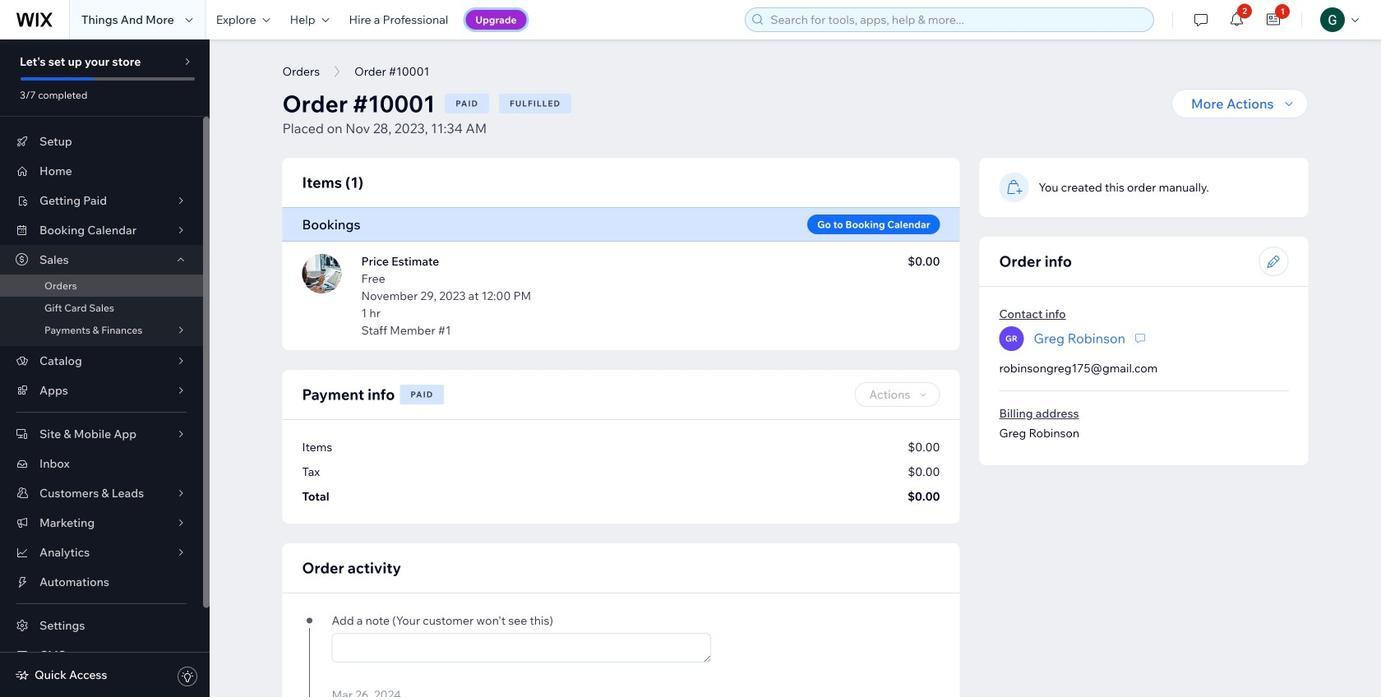 Task type: vqa. For each thing, say whether or not it's contained in the screenshot.
"Sidebar" 'ELEMENT'
yes



Task type: locate. For each thing, give the bounding box(es) containing it.
sidebar element
[[0, 39, 210, 697]]

Search for tools, apps, help & more... field
[[766, 8, 1149, 31]]

None text field
[[332, 633, 711, 663]]



